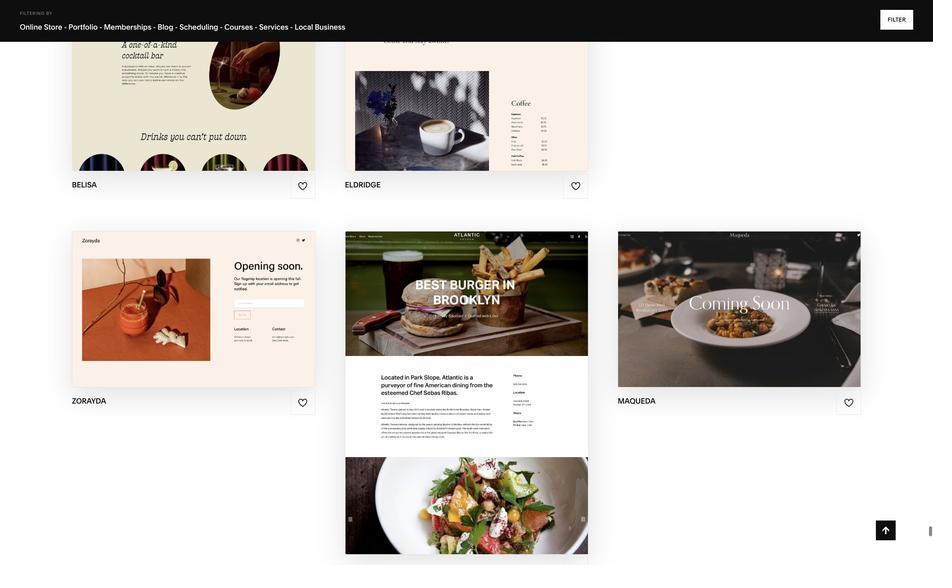 Task type: vqa. For each thing, say whether or not it's contained in the screenshot.
START WITH MAQUEDA BUTTON
yes



Task type: locate. For each thing, give the bounding box(es) containing it.
preview maqueda
[[696, 310, 784, 320]]

online store - portfolio - memberships - blog - scheduling - courses - services - local business
[[20, 23, 346, 32]]

0 vertical spatial maqueda
[[739, 292, 785, 302]]

with up preview atlantic
[[442, 376, 465, 386]]

-
[[64, 23, 67, 32], [99, 23, 102, 32], [153, 23, 156, 32], [175, 23, 178, 32], [220, 23, 223, 32], [255, 23, 258, 32], [290, 23, 293, 32]]

by
[[46, 11, 52, 16]]

0 horizontal spatial start
[[141, 292, 168, 302]]

atlantic inside button
[[467, 376, 511, 386]]

preview
[[152, 310, 191, 320], [696, 310, 735, 320], [424, 393, 464, 404]]

preview down start with maqueda on the right bottom of the page
[[696, 310, 735, 320]]

2 vertical spatial zorayda
[[72, 397, 106, 406]]

memberships
[[104, 23, 152, 32]]

blog
[[158, 23, 173, 32]]

- right store
[[64, 23, 67, 32]]

online
[[20, 23, 42, 32]]

- left courses
[[220, 23, 223, 32]]

with for atlantic
[[442, 376, 465, 386]]

with up preview maqueda
[[714, 292, 737, 302]]

with up "preview zorayda"
[[170, 292, 193, 302]]

2 horizontal spatial start
[[685, 292, 712, 302]]

start with maqueda
[[685, 292, 785, 302]]

1 horizontal spatial preview
[[424, 393, 464, 404]]

0 horizontal spatial preview
[[152, 310, 191, 320]]

- right courses
[[255, 23, 258, 32]]

- right portfolio
[[99, 23, 102, 32]]

with for zorayda
[[170, 292, 193, 302]]

1 vertical spatial zorayda
[[193, 310, 236, 320]]

filter
[[888, 16, 907, 23]]

local
[[295, 23, 313, 32]]

preview down start with atlantic
[[424, 393, 464, 404]]

back to top image
[[881, 526, 891, 536]]

2 horizontal spatial with
[[714, 292, 737, 302]]

maqueda inside preview maqueda link
[[737, 310, 784, 320]]

with
[[170, 292, 193, 302], [714, 292, 737, 302], [442, 376, 465, 386]]

preview maqueda link
[[696, 303, 784, 327]]

add maqueda to your favorites list image
[[844, 398, 854, 408]]

store
[[44, 23, 62, 32]]

zorayda
[[195, 292, 237, 302], [193, 310, 236, 320], [72, 397, 106, 406]]

2 horizontal spatial preview
[[696, 310, 735, 320]]

courses
[[225, 23, 253, 32]]

atlantic up preview atlantic
[[467, 376, 511, 386]]

atlantic
[[467, 376, 511, 386], [466, 393, 509, 404]]

zorayda inside button
[[195, 292, 237, 302]]

with inside button
[[170, 292, 193, 302]]

preview zorayda link
[[152, 303, 236, 327]]

start inside button
[[141, 292, 168, 302]]

start for preview maqueda
[[685, 292, 712, 302]]

filter button
[[881, 10, 914, 30]]

start with zorayda button
[[141, 285, 247, 310]]

start with zorayda
[[141, 292, 237, 302]]

0 vertical spatial zorayda
[[195, 292, 237, 302]]

- left blog
[[153, 23, 156, 32]]

start
[[141, 292, 168, 302], [685, 292, 712, 302], [413, 376, 440, 386]]

1 horizontal spatial start
[[413, 376, 440, 386]]

- left local
[[290, 23, 293, 32]]

1 horizontal spatial with
[[442, 376, 465, 386]]

preview atlantic
[[424, 393, 509, 404]]

start with maqueda button
[[685, 285, 795, 310]]

maqueda
[[739, 292, 785, 302], [737, 310, 784, 320], [618, 397, 656, 406]]

filtering
[[20, 11, 45, 16]]

7 - from the left
[[290, 23, 293, 32]]

atlantic down start with atlantic
[[466, 393, 509, 404]]

0 horizontal spatial with
[[170, 292, 193, 302]]

preview down start with zorayda
[[152, 310, 191, 320]]

2 vertical spatial maqueda
[[618, 397, 656, 406]]

belisa
[[72, 180, 97, 189]]

1 vertical spatial maqueda
[[737, 310, 784, 320]]

atlantic image
[[346, 232, 588, 555]]

add zorayda to your favorites list image
[[298, 398, 308, 408]]

maqueda image
[[619, 232, 861, 388]]

- right blog
[[175, 23, 178, 32]]

0 vertical spatial atlantic
[[467, 376, 511, 386]]

start for preview atlantic
[[413, 376, 440, 386]]



Task type: describe. For each thing, give the bounding box(es) containing it.
start with atlantic
[[413, 376, 511, 386]]

3 - from the left
[[153, 23, 156, 32]]

preview for preview maqueda
[[696, 310, 735, 320]]

scheduling
[[180, 23, 218, 32]]

start with atlantic button
[[413, 369, 520, 393]]

6 - from the left
[[255, 23, 258, 32]]

preview zorayda
[[152, 310, 236, 320]]

services
[[259, 23, 289, 32]]

add belisa to your favorites list image
[[298, 182, 308, 191]]

1 - from the left
[[64, 23, 67, 32]]

preview for preview atlantic
[[424, 393, 464, 404]]

portfolio
[[69, 23, 98, 32]]

preview atlantic link
[[424, 386, 509, 411]]

eldridge
[[345, 180, 381, 189]]

with for maqueda
[[714, 292, 737, 302]]

filtering by
[[20, 11, 52, 16]]

eldridge image
[[346, 0, 588, 171]]

2 - from the left
[[99, 23, 102, 32]]

start for preview zorayda
[[141, 292, 168, 302]]

belisa image
[[72, 0, 315, 171]]

4 - from the left
[[175, 23, 178, 32]]

preview for preview zorayda
[[152, 310, 191, 320]]

zorayda image
[[72, 232, 315, 388]]

maqueda inside the start with maqueda button
[[739, 292, 785, 302]]

business
[[315, 23, 346, 32]]

5 - from the left
[[220, 23, 223, 32]]

add eldridge to your favorites list image
[[571, 182, 581, 191]]

1 vertical spatial atlantic
[[466, 393, 509, 404]]



